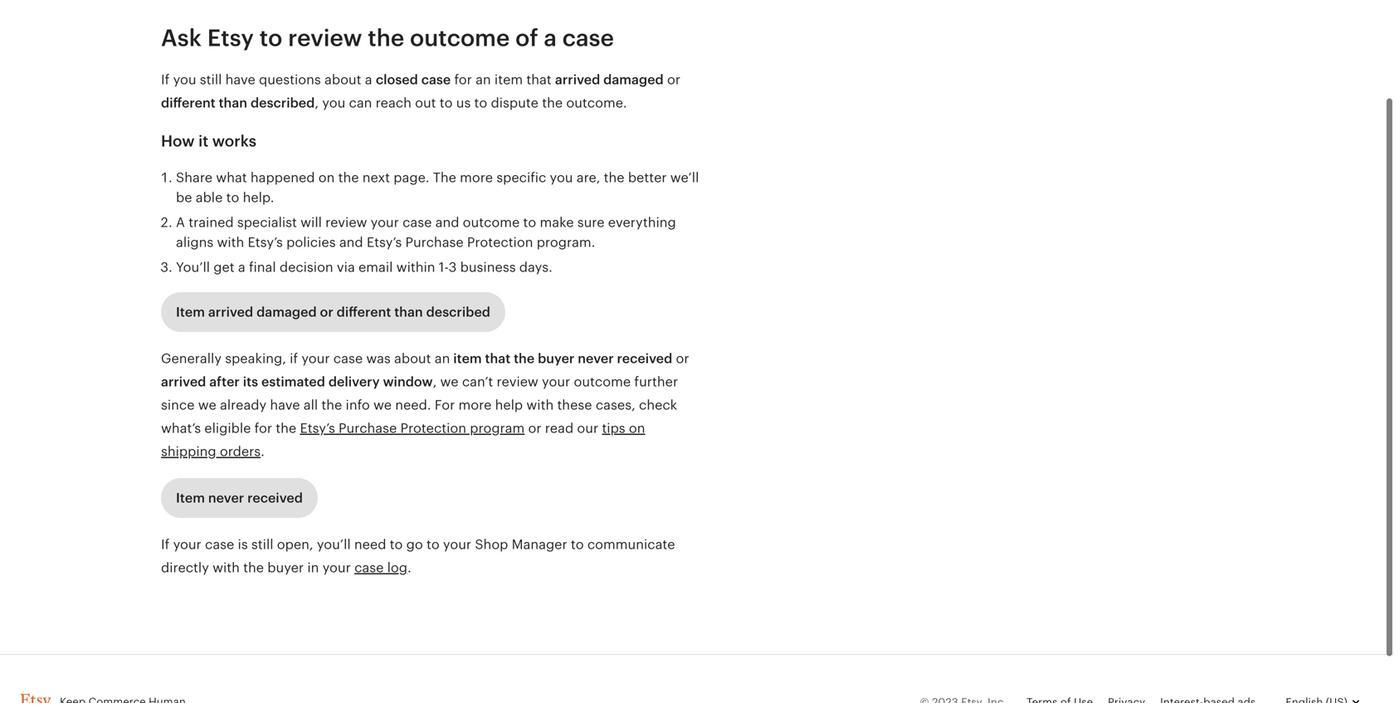 Task type: vqa. For each thing, say whether or not it's contained in the screenshot.
the case in the "A trained specialist will review your case and outcome to make sure everything aligns with Etsy's policies and Etsy's Purchase Protection program."
yes



Task type: describe. For each thing, give the bounding box(es) containing it.
ask etsy to review the outcome of a case
[[161, 25, 614, 51]]

eligible
[[204, 421, 251, 436]]

received inside button
[[247, 491, 303, 506]]

an inside if you still have questions about a closed case for an item that arrived damaged or different than described , you can reach out to us to dispute the outcome.
[[476, 72, 491, 87]]

etsy
[[207, 25, 254, 51]]

protection inside a trained specialist will review your case and outcome to make sure everything aligns with etsy's policies and etsy's purchase protection program.
[[467, 235, 533, 250]]

can
[[349, 95, 372, 110]]

share what happened on the next page. the more specific you are, the better we'll be able to help.
[[176, 170, 699, 205]]

read
[[545, 421, 574, 436]]

to left go
[[390, 537, 403, 552]]

what
[[216, 170, 247, 185]]

these
[[557, 398, 592, 413]]

are,
[[577, 170, 601, 185]]

was
[[366, 351, 391, 366]]

purchase inside a trained specialist will review your case and outcome to make sure everything aligns with etsy's policies and etsy's purchase protection program.
[[405, 235, 464, 250]]

received inside generally speaking, if your case was about an item that the buyer never received or arrived after its estimated delivery window
[[617, 351, 673, 366]]

item for item never received
[[176, 491, 205, 506]]

is
[[238, 537, 248, 552]]

, inside if you still have questions about a closed case for an item that arrived damaged or different than described , you can reach out to us to dispute the outcome.
[[315, 95, 319, 110]]

3
[[449, 260, 457, 275]]

program.
[[537, 235, 595, 250]]

or inside generally speaking, if your case was about an item that the buyer never received or arrived after its estimated delivery window
[[676, 351, 689, 366]]

1 vertical spatial .
[[408, 560, 411, 575]]

with inside , we can't review your outcome further since we already have all the info we need. for more help with these cases, check what's eligible for the
[[527, 398, 554, 413]]

email
[[359, 260, 393, 275]]

case inside if your case is still open, you'll need to go to your shop manager to communicate directly with the buyer in your
[[205, 537, 234, 552]]

decision
[[280, 260, 333, 275]]

case right of
[[563, 25, 614, 51]]

specific
[[497, 170, 546, 185]]

of
[[516, 25, 538, 51]]

item inside if you still have questions about a closed case for an item that arrived damaged or different than described , you can reach out to us to dispute the outcome.
[[495, 72, 523, 87]]

help.
[[243, 190, 274, 205]]

0 horizontal spatial etsy's
[[248, 235, 283, 250]]

0 horizontal spatial we
[[198, 398, 216, 413]]

different inside button
[[337, 305, 391, 320]]

your inside generally speaking, if your case was about an item that the buyer never received or arrived after its estimated delivery window
[[302, 351, 330, 366]]

described inside button
[[426, 305, 491, 320]]

you'll get a final decision via email within 1-3 business days.
[[176, 260, 553, 275]]

for
[[435, 398, 455, 413]]

the up closed
[[368, 25, 404, 51]]

window
[[383, 374, 433, 389]]

buyer inside generally speaking, if your case was about an item that the buyer never received or arrived after its estimated delivery window
[[538, 351, 575, 366]]

it
[[198, 132, 209, 150]]

case log link
[[354, 560, 408, 575]]

directly
[[161, 560, 209, 575]]

what's
[[161, 421, 201, 436]]

damaged inside if you still have questions about a closed case for an item that arrived damaged or different than described , you can reach out to us to dispute the outcome.
[[604, 72, 664, 87]]

within
[[397, 260, 435, 275]]

we'll
[[671, 170, 699, 185]]

that inside if you still have questions about a closed case for an item that arrived damaged or different than described , you can reach out to us to dispute the outcome.
[[527, 72, 552, 87]]

business
[[460, 260, 516, 275]]

go
[[406, 537, 423, 552]]

happened
[[251, 170, 315, 185]]

cases,
[[596, 398, 636, 413]]

you'll
[[176, 260, 210, 275]]

different inside if you still have questions about a closed case for an item that arrived damaged or different than described , you can reach out to us to dispute the outcome.
[[161, 95, 216, 110]]

if you still have questions about a closed case for an item that arrived damaged or different than described , you can reach out to us to dispute the outcome.
[[161, 72, 681, 110]]

how it works
[[161, 132, 257, 150]]

since
[[161, 398, 195, 413]]

review inside a trained specialist will review your case and outcome to make sure everything aligns with etsy's policies and etsy's purchase protection program.
[[326, 215, 367, 230]]

more inside , we can't review your outcome further since we already have all the info we need. for more help with these cases, check what's eligible for the
[[459, 398, 492, 413]]

able
[[196, 190, 223, 205]]

estimated
[[261, 374, 325, 389]]

program
[[470, 421, 525, 436]]

0 horizontal spatial .
[[261, 444, 265, 459]]

2 vertical spatial a
[[238, 260, 245, 275]]

with inside if your case is still open, you'll need to go to your shop manager to communicate directly with the buyer in your
[[213, 560, 240, 575]]

shop
[[475, 537, 508, 552]]

outcome inside a trained specialist will review your case and outcome to make sure everything aligns with etsy's policies and etsy's purchase protection program.
[[463, 215, 520, 230]]

manager
[[512, 537, 567, 552]]

days.
[[519, 260, 553, 275]]

shipping
[[161, 444, 216, 459]]

outcome.
[[566, 95, 627, 110]]

1 horizontal spatial etsy's
[[300, 421, 335, 436]]

more inside 'share what happened on the next page. the more specific you are, the better we'll be able to help.'
[[460, 170, 493, 185]]

generally
[[161, 351, 222, 366]]

need
[[354, 537, 386, 552]]

closed
[[376, 72, 418, 87]]

you inside 'share what happened on the next page. the more specific you are, the better we'll be able to help.'
[[550, 170, 573, 185]]

the left next
[[338, 170, 359, 185]]

case down need
[[354, 560, 384, 575]]

ask
[[161, 25, 202, 51]]

tips
[[602, 421, 626, 436]]

works
[[212, 132, 257, 150]]

2 horizontal spatial we
[[440, 374, 459, 389]]

to right etsy
[[260, 25, 283, 51]]

tips on shipping orders link
[[161, 421, 645, 459]]

further
[[634, 374, 678, 389]]

case inside if you still have questions about a closed case for an item that arrived damaged or different than described , you can reach out to us to dispute the outcome.
[[421, 72, 451, 87]]

out
[[415, 95, 436, 110]]

arrived inside if you still have questions about a closed case for an item that arrived damaged or different than described , you can reach out to us to dispute the outcome.
[[555, 72, 600, 87]]

1 vertical spatial protection
[[401, 421, 467, 436]]

you'll
[[317, 537, 351, 552]]

than inside if you still have questions about a closed case for an item that arrived damaged or different than described , you can reach out to us to dispute the outcome.
[[219, 95, 247, 110]]

info
[[346, 398, 370, 413]]

everything
[[608, 215, 676, 230]]

get
[[214, 260, 235, 275]]

in
[[307, 560, 319, 575]]

how
[[161, 132, 195, 150]]

1 vertical spatial purchase
[[339, 421, 397, 436]]

have inside if you still have questions about a closed case for an item that arrived damaged or different than described , you can reach out to us to dispute the outcome.
[[225, 72, 255, 87]]

can't
[[462, 374, 493, 389]]

described inside if you still have questions about a closed case for an item that arrived damaged or different than described , you can reach out to us to dispute the outcome.
[[251, 95, 315, 110]]

share
[[176, 170, 213, 185]]

etsy's purchase protection program or read our
[[300, 421, 602, 436]]

after
[[209, 374, 240, 389]]

make
[[540, 215, 574, 230]]

better
[[628, 170, 667, 185]]

never inside button
[[208, 491, 244, 506]]

already
[[220, 398, 267, 413]]

item never received button
[[161, 478, 318, 518]]

etsy's purchase protection program link
[[300, 421, 525, 436]]

via
[[337, 260, 355, 275]]

1-
[[439, 260, 449, 275]]

help
[[495, 398, 523, 413]]

be
[[176, 190, 192, 205]]



Task type: locate. For each thing, give the bounding box(es) containing it.
if for if you still have questions about a closed case for an item that arrived damaged or different than described , you can reach out to us to dispute the outcome.
[[161, 72, 170, 87]]

your inside , we can't review your outcome further since we already have all the info we need. for more help with these cases, check what's eligible for the
[[542, 374, 570, 389]]

1 vertical spatial and
[[339, 235, 363, 250]]

protection down for
[[401, 421, 467, 436]]

item never received
[[176, 491, 303, 506]]

0 horizontal spatial damaged
[[257, 305, 317, 320]]

0 horizontal spatial for
[[255, 421, 272, 436]]

an up dispute
[[476, 72, 491, 87]]

1 if from the top
[[161, 72, 170, 87]]

you left can
[[322, 95, 346, 110]]

for inside , we can't review your outcome further since we already have all the info we need. for more help with these cases, check what's eligible for the
[[255, 421, 272, 436]]

still
[[200, 72, 222, 87], [251, 537, 274, 552]]

1 horizontal spatial never
[[578, 351, 614, 366]]

0 vertical spatial a
[[544, 25, 557, 51]]

described
[[251, 95, 315, 110], [426, 305, 491, 320]]

all
[[304, 398, 318, 413]]

0 horizontal spatial a
[[238, 260, 245, 275]]

the
[[368, 25, 404, 51], [542, 95, 563, 110], [338, 170, 359, 185], [604, 170, 625, 185], [514, 351, 535, 366], [322, 398, 342, 413], [276, 421, 297, 436], [243, 560, 264, 575]]

with up the read in the left bottom of the page
[[527, 398, 554, 413]]

on right happened
[[319, 170, 335, 185]]

0 vertical spatial purchase
[[405, 235, 464, 250]]

outcome
[[410, 25, 510, 51], [463, 215, 520, 230], [574, 374, 631, 389]]

on inside 'share what happened on the next page. the more specific you are, the better we'll be able to help.'
[[319, 170, 335, 185]]

the right are,
[[604, 170, 625, 185]]

item down you'll
[[176, 305, 205, 320]]

a trained specialist will review your case and outcome to make sure everything aligns with etsy's policies and etsy's purchase protection program.
[[176, 215, 676, 250]]

1 horizontal spatial arrived
[[208, 305, 253, 320]]

tips on shipping orders
[[161, 421, 645, 459]]

delivery
[[329, 374, 380, 389]]

1 vertical spatial than
[[394, 305, 423, 320]]

1 vertical spatial never
[[208, 491, 244, 506]]

your down you'll
[[323, 560, 351, 575]]

1 horizontal spatial about
[[394, 351, 431, 366]]

for up us
[[454, 72, 472, 87]]

a
[[176, 215, 185, 230]]

buyer
[[538, 351, 575, 366], [268, 560, 304, 575]]

0 vertical spatial and
[[435, 215, 459, 230]]

orders
[[220, 444, 261, 459]]

0 vertical spatial about
[[325, 72, 362, 87]]

buyer up these at the bottom
[[538, 351, 575, 366]]

review right will
[[326, 215, 367, 230]]

need.
[[395, 398, 431, 413]]

1 horizontal spatial received
[[617, 351, 673, 366]]

, inside , we can't review your outcome further since we already have all the info we need. for more help with these cases, check what's eligible for the
[[433, 374, 437, 389]]

2 horizontal spatial arrived
[[555, 72, 600, 87]]

etsy's up email
[[367, 235, 402, 250]]

1 horizontal spatial for
[[454, 72, 472, 87]]

about inside generally speaking, if your case was about an item that the buyer never received or arrived after its estimated delivery window
[[394, 351, 431, 366]]

speaking,
[[225, 351, 286, 366]]

open,
[[277, 537, 313, 552]]

still inside if your case is still open, you'll need to go to your shop manager to communicate directly with the buyer in your
[[251, 537, 274, 552]]

the inside generally speaking, if your case was about an item that the buyer never received or arrived after its estimated delivery window
[[514, 351, 535, 366]]

purchase up 1- in the left of the page
[[405, 235, 464, 250]]

2 horizontal spatial you
[[550, 170, 573, 185]]

1 item from the top
[[176, 305, 205, 320]]

never down orders
[[208, 491, 244, 506]]

reach
[[376, 95, 412, 110]]

1 horizontal spatial ,
[[433, 374, 437, 389]]

damaged up if
[[257, 305, 317, 320]]

about
[[325, 72, 362, 87], [394, 351, 431, 366]]

or
[[667, 72, 681, 87], [320, 305, 333, 320], [676, 351, 689, 366], [528, 421, 542, 436]]

never up cases,
[[578, 351, 614, 366]]

2 vertical spatial with
[[213, 560, 240, 575]]

item for item arrived damaged or different than described
[[176, 305, 205, 320]]

1 vertical spatial ,
[[433, 374, 437, 389]]

0 vertical spatial an
[[476, 72, 491, 87]]

1 vertical spatial if
[[161, 537, 170, 552]]

review up questions at the left of the page
[[288, 25, 362, 51]]

1 vertical spatial item
[[453, 351, 482, 366]]

outcome inside , we can't review your outcome further since we already have all the info we need. for more help with these cases, check what's eligible for the
[[574, 374, 631, 389]]

for inside if you still have questions about a closed case for an item that arrived damaged or different than described , you can reach out to us to dispute the outcome.
[[454, 72, 472, 87]]

outcome for your
[[574, 374, 631, 389]]

buyer down open,
[[268, 560, 304, 575]]

that up dispute
[[527, 72, 552, 87]]

0 horizontal spatial about
[[325, 72, 362, 87]]

0 vertical spatial with
[[217, 235, 244, 250]]

1 horizontal spatial on
[[629, 421, 645, 436]]

0 vertical spatial than
[[219, 95, 247, 110]]

specialist
[[237, 215, 297, 230]]

0 vertical spatial different
[[161, 95, 216, 110]]

, we can't review your outcome further since we already have all the info we need. for more help with these cases, check what's eligible for the
[[161, 374, 678, 436]]

1 horizontal spatial damaged
[[604, 72, 664, 87]]

0 vertical spatial still
[[200, 72, 222, 87]]

item up dispute
[[495, 72, 523, 87]]

aligns
[[176, 235, 214, 250]]

the right dispute
[[542, 95, 563, 110]]

never inside generally speaking, if your case was about an item that the buyer never received or arrived after its estimated delivery window
[[578, 351, 614, 366]]

your down next
[[371, 215, 399, 230]]

arrived down get
[[208, 305, 253, 320]]

the down 'is'
[[243, 560, 264, 575]]

1 horizontal spatial still
[[251, 537, 274, 552]]

item arrived damaged or different than described
[[176, 305, 491, 320]]

2 vertical spatial you
[[550, 170, 573, 185]]

0 vertical spatial described
[[251, 95, 315, 110]]

. down already
[[261, 444, 265, 459]]

to inside a trained specialist will review your case and outcome to make sure everything aligns with etsy's policies and etsy's purchase protection program.
[[523, 215, 536, 230]]

0 vertical spatial item
[[176, 305, 205, 320]]

.
[[261, 444, 265, 459], [408, 560, 411, 575]]

the up help
[[514, 351, 535, 366]]

0 horizontal spatial buyer
[[268, 560, 304, 575]]

on
[[319, 170, 335, 185], [629, 421, 645, 436]]

check
[[639, 398, 677, 413]]

2 vertical spatial arrived
[[161, 374, 206, 389]]

log
[[387, 560, 408, 575]]

0 horizontal spatial purchase
[[339, 421, 397, 436]]

0 horizontal spatial an
[[435, 351, 450, 366]]

the down estimated
[[276, 421, 297, 436]]

etsy's
[[248, 235, 283, 250], [367, 235, 402, 250], [300, 421, 335, 436]]

0 vertical spatial never
[[578, 351, 614, 366]]

to inside 'share what happened on the next page. the more specific you are, the better we'll be able to help.'
[[226, 190, 239, 205]]

if down ask
[[161, 72, 170, 87]]

your
[[371, 215, 399, 230], [302, 351, 330, 366], [542, 374, 570, 389], [173, 537, 202, 552], [443, 537, 472, 552], [323, 560, 351, 575]]

to
[[260, 25, 283, 51], [440, 95, 453, 110], [474, 95, 487, 110], [226, 190, 239, 205], [523, 215, 536, 230], [390, 537, 403, 552], [427, 537, 440, 552], [571, 537, 584, 552]]

case up out
[[421, 72, 451, 87]]

arrived inside button
[[208, 305, 253, 320]]

2 horizontal spatial etsy's
[[367, 235, 402, 250]]

1 vertical spatial review
[[326, 215, 367, 230]]

. down go
[[408, 560, 411, 575]]

trained
[[189, 215, 234, 230]]

if for if your case is still open, you'll need to go to your shop manager to communicate directly with the buyer in your
[[161, 537, 170, 552]]

1 vertical spatial on
[[629, 421, 645, 436]]

policies
[[286, 235, 336, 250]]

never
[[578, 351, 614, 366], [208, 491, 244, 506]]

to down what
[[226, 190, 239, 205]]

0 horizontal spatial still
[[200, 72, 222, 87]]

outcome up us
[[410, 25, 510, 51]]

0 horizontal spatial item
[[453, 351, 482, 366]]

still inside if you still have questions about a closed case for an item that arrived damaged or different than described , you can reach out to us to dispute the outcome.
[[200, 72, 222, 87]]

on right tips
[[629, 421, 645, 436]]

0 vertical spatial protection
[[467, 235, 533, 250]]

if up directly
[[161, 537, 170, 552]]

than inside button
[[394, 305, 423, 320]]

0 horizontal spatial and
[[339, 235, 363, 250]]

0 horizontal spatial described
[[251, 95, 315, 110]]

will
[[301, 215, 322, 230]]

more right the
[[460, 170, 493, 185]]

1 horizontal spatial we
[[374, 398, 392, 413]]

item down 'shipping' on the bottom left of the page
[[176, 491, 205, 506]]

damaged
[[604, 72, 664, 87], [257, 305, 317, 320]]

0 vertical spatial outcome
[[410, 25, 510, 51]]

2 item from the top
[[176, 491, 205, 506]]

a right get
[[238, 260, 245, 275]]

still right 'is'
[[251, 537, 274, 552]]

described down questions at the left of the page
[[251, 95, 315, 110]]

0 horizontal spatial received
[[247, 491, 303, 506]]

you left are,
[[550, 170, 573, 185]]

if
[[161, 72, 170, 87], [161, 537, 170, 552]]

described down 3
[[426, 305, 491, 320]]

review
[[288, 25, 362, 51], [326, 215, 367, 230], [497, 374, 539, 389]]

to right the manager
[[571, 537, 584, 552]]

1 vertical spatial buyer
[[268, 560, 304, 575]]

if your case is still open, you'll need to go to your shop manager to communicate directly with the buyer in your
[[161, 537, 675, 575]]

outcome up cases,
[[574, 374, 631, 389]]

1 horizontal spatial different
[[337, 305, 391, 320]]

with up get
[[217, 235, 244, 250]]

on inside tips on shipping orders
[[629, 421, 645, 436]]

a right of
[[544, 25, 557, 51]]

or inside button
[[320, 305, 333, 320]]

0 vertical spatial on
[[319, 170, 335, 185]]

we down after
[[198, 398, 216, 413]]

your up directly
[[173, 537, 202, 552]]

1 horizontal spatial that
[[527, 72, 552, 87]]

you down ask
[[173, 72, 196, 87]]

have inside , we can't review your outcome further since we already have all the info we need. for more help with these cases, check what's eligible for the
[[270, 398, 300, 413]]

an up for
[[435, 351, 450, 366]]

purchase
[[405, 235, 464, 250], [339, 421, 397, 436]]

case inside a trained specialist will review your case and outcome to make sure everything aligns with etsy's policies and etsy's purchase protection program.
[[403, 215, 432, 230]]

about inside if you still have questions about a closed case for an item that arrived damaged or different than described , you can reach out to us to dispute the outcome.
[[325, 72, 362, 87]]

1 vertical spatial described
[[426, 305, 491, 320]]

outcome up business
[[463, 215, 520, 230]]

protection up business
[[467, 235, 533, 250]]

0 vertical spatial item
[[495, 72, 523, 87]]

a up can
[[365, 72, 372, 87]]

item
[[176, 305, 205, 320], [176, 491, 205, 506]]

if inside if your case is still open, you'll need to go to your shop manager to communicate directly with the buyer in your
[[161, 537, 170, 552]]

different down the you'll get a final decision via email within 1-3 business days.
[[337, 305, 391, 320]]

1 horizontal spatial purchase
[[405, 235, 464, 250]]

than down within
[[394, 305, 423, 320]]

and down 'share what happened on the next page. the more specific you are, the better we'll be able to help.'
[[435, 215, 459, 230]]

purchase down "info"
[[339, 421, 397, 436]]

0 horizontal spatial have
[[225, 72, 255, 87]]

,
[[315, 95, 319, 110], [433, 374, 437, 389]]

generally speaking, if your case was about an item that the buyer never received or arrived after its estimated delivery window
[[161, 351, 689, 389]]

and up via
[[339, 235, 363, 250]]

review for we
[[497, 374, 539, 389]]

to right go
[[427, 537, 440, 552]]

case down 'share what happened on the next page. the more specific you are, the better we'll be able to help.'
[[403, 215, 432, 230]]

1 vertical spatial a
[[365, 72, 372, 87]]

a
[[544, 25, 557, 51], [365, 72, 372, 87], [238, 260, 245, 275]]

damaged up outcome.
[[604, 72, 664, 87]]

your up these at the bottom
[[542, 374, 570, 389]]

questions
[[259, 72, 321, 87]]

review inside , we can't review your outcome further since we already have all the info we need. for more help with these cases, check what's eligible for the
[[497, 374, 539, 389]]

damaged inside button
[[257, 305, 317, 320]]

1 vertical spatial different
[[337, 305, 391, 320]]

if inside if you still have questions about a closed case for an item that arrived damaged or different than described , you can reach out to us to dispute the outcome.
[[161, 72, 170, 87]]

page.
[[394, 170, 430, 185]]

to right us
[[474, 95, 487, 110]]

that inside generally speaking, if your case was about an item that the buyer never received or arrived after its estimated delivery window
[[485, 351, 511, 366]]

etsy's down all
[[300, 421, 335, 436]]

0 vertical spatial .
[[261, 444, 265, 459]]

with inside a trained specialist will review your case and outcome to make sure everything aligns with etsy's policies and etsy's purchase protection program.
[[217, 235, 244, 250]]

the right all
[[322, 398, 342, 413]]

a inside if you still have questions about a closed case for an item that arrived damaged or different than described , you can reach out to us to dispute the outcome.
[[365, 72, 372, 87]]

1 horizontal spatial you
[[322, 95, 346, 110]]

0 horizontal spatial that
[[485, 351, 511, 366]]

received up further
[[617, 351, 673, 366]]

our
[[577, 421, 599, 436]]

outcome for the
[[410, 25, 510, 51]]

us
[[456, 95, 471, 110]]

1 vertical spatial you
[[322, 95, 346, 110]]

have down estimated
[[270, 398, 300, 413]]

for down already
[[255, 421, 272, 436]]

your right if
[[302, 351, 330, 366]]

arrived inside generally speaking, if your case was about an item that the buyer never received or arrived after its estimated delivery window
[[161, 374, 206, 389]]

0 vertical spatial you
[[173, 72, 196, 87]]

1 horizontal spatial a
[[365, 72, 372, 87]]

0 horizontal spatial arrived
[[161, 374, 206, 389]]

etsy's down specialist on the top of page
[[248, 235, 283, 250]]

than up works
[[219, 95, 247, 110]]

1 vertical spatial item
[[176, 491, 205, 506]]

0 vertical spatial for
[[454, 72, 472, 87]]

item arrived damaged or different than described button
[[161, 292, 505, 332]]

different up the "how"
[[161, 95, 216, 110]]

0 vertical spatial if
[[161, 72, 170, 87]]

1 horizontal spatial described
[[426, 305, 491, 320]]

still down etsy
[[200, 72, 222, 87]]

or inside if you still have questions about a closed case for an item that arrived damaged or different than described , you can reach out to us to dispute the outcome.
[[667, 72, 681, 87]]

arrived
[[555, 72, 600, 87], [208, 305, 253, 320], [161, 374, 206, 389]]

1 vertical spatial that
[[485, 351, 511, 366]]

1 horizontal spatial .
[[408, 560, 411, 575]]

1 horizontal spatial item
[[495, 72, 523, 87]]

case
[[563, 25, 614, 51], [421, 72, 451, 87], [403, 215, 432, 230], [334, 351, 363, 366], [205, 537, 234, 552], [354, 560, 384, 575]]

review up help
[[497, 374, 539, 389]]

, down questions at the left of the page
[[315, 95, 319, 110]]

about up can
[[325, 72, 362, 87]]

etsy image
[[20, 694, 51, 703]]

we up for
[[440, 374, 459, 389]]

the inside if you still have questions about a closed case for an item that arrived damaged or different than described , you can reach out to us to dispute the outcome.
[[542, 95, 563, 110]]

, up for
[[433, 374, 437, 389]]

0 vertical spatial received
[[617, 351, 673, 366]]

your left the shop
[[443, 537, 472, 552]]

with down 'is'
[[213, 560, 240, 575]]

0 vertical spatial arrived
[[555, 72, 600, 87]]

1 horizontal spatial and
[[435, 215, 459, 230]]

review for etsy
[[288, 25, 362, 51]]

your inside a trained specialist will review your case and outcome to make sure everything aligns with etsy's policies and etsy's purchase protection program.
[[371, 215, 399, 230]]

1 vertical spatial arrived
[[208, 305, 253, 320]]

1 vertical spatial outcome
[[463, 215, 520, 230]]

to left us
[[440, 95, 453, 110]]

dispute
[[491, 95, 539, 110]]

1 horizontal spatial buyer
[[538, 351, 575, 366]]

1 horizontal spatial than
[[394, 305, 423, 320]]

case up delivery
[[334, 351, 363, 366]]

final
[[249, 260, 276, 275]]

have down etsy
[[225, 72, 255, 87]]

item up "can't"
[[453, 351, 482, 366]]

1 vertical spatial more
[[459, 398, 492, 413]]

0 vertical spatial damaged
[[604, 72, 664, 87]]

buyer inside if your case is still open, you'll need to go to your shop manager to communicate directly with the buyer in your
[[268, 560, 304, 575]]

0 vertical spatial more
[[460, 170, 493, 185]]

0 vertical spatial that
[[527, 72, 552, 87]]

that up "can't"
[[485, 351, 511, 366]]

the inside if your case is still open, you'll need to go to your shop manager to communicate directly with the buyer in your
[[243, 560, 264, 575]]

more down "can't"
[[459, 398, 492, 413]]

0 horizontal spatial ,
[[315, 95, 319, 110]]

case inside generally speaking, if your case was about an item that the buyer never received or arrived after its estimated delivery window
[[334, 351, 363, 366]]

if
[[290, 351, 298, 366]]

1 horizontal spatial an
[[476, 72, 491, 87]]

0 vertical spatial review
[[288, 25, 362, 51]]

received up open,
[[247, 491, 303, 506]]

case log .
[[354, 560, 411, 575]]

to left make
[[523, 215, 536, 230]]

next
[[363, 170, 390, 185]]

protection
[[467, 235, 533, 250], [401, 421, 467, 436]]

the
[[433, 170, 456, 185]]

arrived up since
[[161, 374, 206, 389]]

0 horizontal spatial than
[[219, 95, 247, 110]]

arrived up outcome.
[[555, 72, 600, 87]]

case left 'is'
[[205, 537, 234, 552]]

sure
[[578, 215, 605, 230]]

its
[[243, 374, 258, 389]]

an inside generally speaking, if your case was about an item that the buyer never received or arrived after its estimated delivery window
[[435, 351, 450, 366]]

1 vertical spatial damaged
[[257, 305, 317, 320]]

we right "info"
[[374, 398, 392, 413]]

item inside generally speaking, if your case was about an item that the buyer never received or arrived after its estimated delivery window
[[453, 351, 482, 366]]

0 horizontal spatial you
[[173, 72, 196, 87]]

about up the window
[[394, 351, 431, 366]]

2 vertical spatial review
[[497, 374, 539, 389]]

2 if from the top
[[161, 537, 170, 552]]

0 vertical spatial buyer
[[538, 351, 575, 366]]



